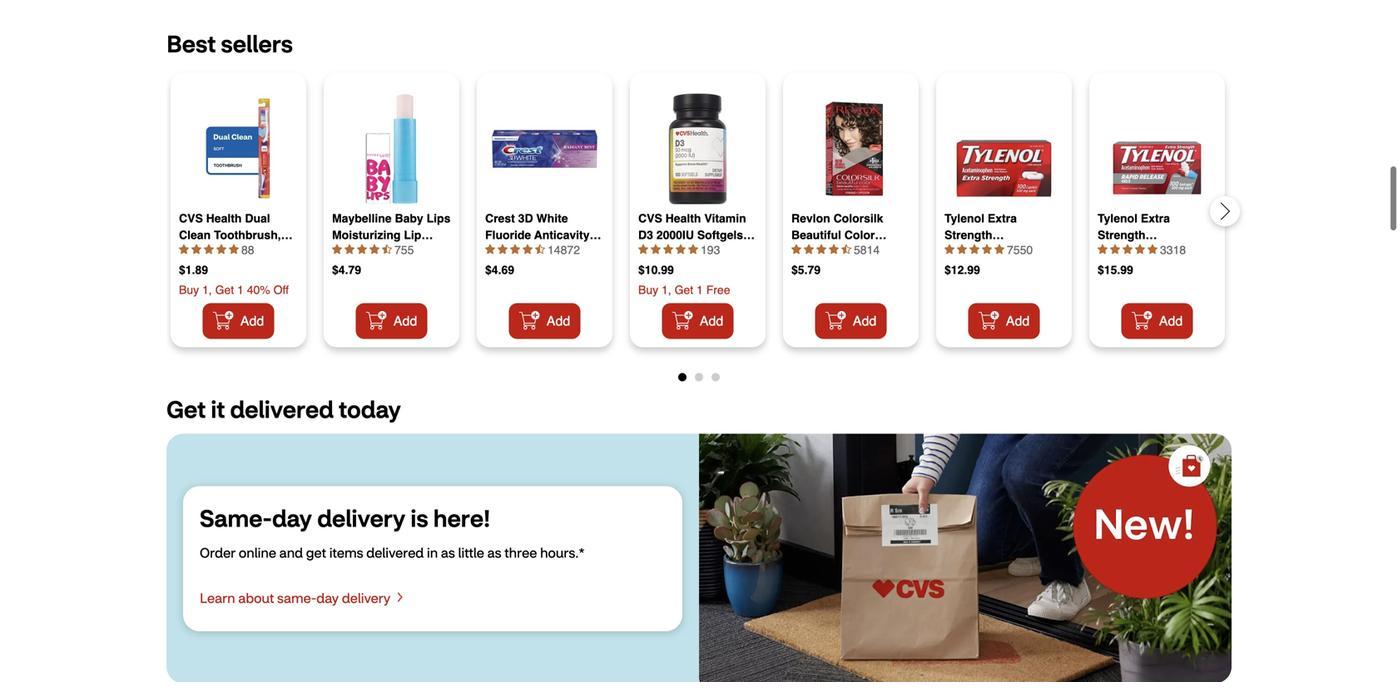 Task type: vqa. For each thing, say whether or not it's contained in the screenshot.
the Pickup inside the Pickup Within 1 hour
no



Task type: locate. For each thing, give the bounding box(es) containing it.
11 star filled image from the left
[[804, 244, 814, 254]]

4 star filled image from the left
[[370, 244, 380, 254]]

1 vertical spatial day
[[317, 590, 339, 607]]

online
[[239, 544, 276, 562]]

add button for $5.79
[[815, 303, 887, 339]]

add button for $12.99
[[969, 303, 1040, 339]]

same-
[[200, 503, 272, 533]]

add
[[240, 314, 264, 329], [394, 314, 417, 329], [547, 314, 571, 329], [700, 314, 724, 329], [853, 314, 877, 329], [1006, 314, 1030, 329], [1160, 314, 1183, 329]]

4 add from the left
[[700, 314, 724, 329]]

4 star filled image from the left
[[332, 244, 342, 254]]

6 star filled image from the left
[[510, 244, 520, 254]]

add down '5814'
[[853, 314, 877, 329]]

5 add button from the left
[[815, 303, 887, 339]]

star half image left 755
[[382, 244, 392, 254]]

get
[[306, 544, 326, 562]]

add button down $5.79
[[815, 303, 887, 339]]

5 add from the left
[[853, 314, 877, 329]]

0 vertical spatial delivered
[[230, 394, 334, 424]]

hours.*
[[540, 544, 585, 562]]

add down 7550
[[1006, 314, 1030, 329]]

day down get
[[317, 590, 339, 607]]

12 star filled image from the left
[[829, 244, 839, 254]]

add for $5.79
[[853, 314, 877, 329]]

same-day delivery is here!
[[200, 503, 491, 533]]

delivery up items
[[317, 503, 406, 533]]

3318
[[1161, 243, 1187, 257]]

1 vertical spatial delivered
[[367, 544, 424, 562]]

add button down $4.79
[[356, 303, 428, 339]]

1 horizontal spatial star half image
[[535, 244, 545, 254]]

delivery
[[317, 503, 406, 533], [342, 590, 391, 607]]

0 horizontal spatial as
[[441, 544, 455, 562]]

day
[[272, 503, 312, 533], [317, 590, 339, 607]]

3 add from the left
[[547, 314, 571, 329]]

1 star half image from the left
[[382, 244, 392, 254]]

add button down $12.99
[[969, 303, 1040, 339]]

4 add button from the left
[[662, 303, 734, 339]]

star filled image
[[191, 244, 201, 254], [216, 244, 226, 254], [345, 244, 355, 254], [370, 244, 380, 254], [498, 244, 508, 254], [510, 244, 520, 254], [523, 244, 533, 254], [689, 244, 699, 254], [792, 244, 802, 254], [817, 244, 827, 254], [945, 244, 955, 254], [957, 244, 967, 254], [982, 244, 992, 254], [995, 244, 1005, 254], [1098, 244, 1108, 254], [1111, 244, 1121, 254], [1136, 244, 1146, 254]]

get
[[167, 394, 206, 424]]

star half image for 14872
[[535, 244, 545, 254]]

1 horizontal spatial as
[[488, 544, 502, 562]]

little
[[458, 544, 484, 562]]

add down 3318
[[1160, 314, 1183, 329]]

5814
[[854, 243, 880, 257]]

7 add button from the left
[[1122, 303, 1194, 339]]

star filled image
[[179, 244, 189, 254], [204, 244, 214, 254], [229, 244, 239, 254], [332, 244, 342, 254], [357, 244, 367, 254], [485, 244, 495, 254], [639, 244, 649, 254], [651, 244, 661, 254], [664, 244, 674, 254], [676, 244, 686, 254], [804, 244, 814, 254], [829, 244, 839, 254], [970, 244, 980, 254], [1123, 244, 1133, 254], [1148, 244, 1158, 254]]

755
[[395, 243, 414, 257]]

6 add from the left
[[1006, 314, 1030, 329]]

0 horizontal spatial star half image
[[382, 244, 392, 254]]

10 star filled image from the left
[[676, 244, 686, 254]]

learn about same-day delivery link
[[200, 582, 403, 615]]

14 star filled image from the left
[[1123, 244, 1133, 254]]

3 star filled image from the left
[[229, 244, 239, 254]]

2 add from the left
[[394, 314, 417, 329]]

delivered
[[230, 394, 334, 424], [367, 544, 424, 562]]

add button down $15.99
[[1122, 303, 1194, 339]]

1 star filled image from the left
[[179, 244, 189, 254]]

8 star filled image from the left
[[651, 244, 661, 254]]

delivered right it
[[230, 394, 334, 424]]

star half image for 755
[[382, 244, 392, 254]]

2 add button from the left
[[356, 303, 428, 339]]

as right in
[[441, 544, 455, 562]]

add button
[[203, 303, 274, 339], [356, 303, 428, 339], [509, 303, 581, 339], [662, 303, 734, 339], [815, 303, 887, 339], [969, 303, 1040, 339], [1122, 303, 1194, 339]]

same-
[[277, 590, 317, 607]]

16 star filled image from the left
[[1111, 244, 1121, 254]]

add button down $4.69
[[509, 303, 581, 339]]

delivered left in
[[367, 544, 424, 562]]

0 horizontal spatial delivered
[[230, 394, 334, 424]]

add button down $10.99
[[662, 303, 734, 339]]

1 horizontal spatial day
[[317, 590, 339, 607]]

0 horizontal spatial day
[[272, 503, 312, 533]]

add down 755
[[394, 314, 417, 329]]

2 horizontal spatial star half image
[[842, 244, 852, 254]]

add for $15.99
[[1160, 314, 1183, 329]]

1 add from the left
[[240, 314, 264, 329]]

6 add button from the left
[[969, 303, 1040, 339]]

7 add from the left
[[1160, 314, 1183, 329]]

star half image for 5814
[[842, 244, 852, 254]]

region
[[167, 394, 1232, 683]]

as right little
[[488, 544, 502, 562]]

add for $4.69
[[547, 314, 571, 329]]

best sellers element
[[167, 28, 1399, 382]]

in
[[427, 544, 438, 562]]

2 as from the left
[[488, 544, 502, 562]]

as
[[441, 544, 455, 562], [488, 544, 502, 562]]

delivery down items
[[342, 590, 391, 607]]

best
[[167, 28, 216, 58]]

add button down $1.89
[[203, 303, 274, 339]]

2 star half image from the left
[[535, 244, 545, 254]]

17 star filled image from the left
[[1136, 244, 1146, 254]]

star half image left '5814'
[[842, 244, 852, 254]]

8 star filled image from the left
[[689, 244, 699, 254]]

1 star filled image from the left
[[191, 244, 201, 254]]

learn
[[200, 590, 235, 607]]

1 add button from the left
[[203, 303, 274, 339]]

add for $4.79
[[394, 314, 417, 329]]

add for $12.99
[[1006, 314, 1030, 329]]

7 star filled image from the left
[[523, 244, 533, 254]]

3 star half image from the left
[[842, 244, 852, 254]]

add down 88
[[240, 314, 264, 329]]

add down 193
[[700, 314, 724, 329]]

2 star filled image from the left
[[204, 244, 214, 254]]

add down 14872
[[547, 314, 571, 329]]

13 star filled image from the left
[[982, 244, 992, 254]]

star half image
[[382, 244, 392, 254], [535, 244, 545, 254], [842, 244, 852, 254]]

3 add button from the left
[[509, 303, 581, 339]]

day up and
[[272, 503, 312, 533]]

star half image left 14872
[[535, 244, 545, 254]]



Task type: describe. For each thing, give the bounding box(es) containing it.
11 star filled image from the left
[[945, 244, 955, 254]]

add button for $4.79
[[356, 303, 428, 339]]

add button for $4.69
[[509, 303, 581, 339]]

region containing get it delivered today
[[167, 394, 1232, 683]]

2 star filled image from the left
[[216, 244, 226, 254]]

6 star filled image from the left
[[485, 244, 495, 254]]

get it delivered today
[[167, 394, 401, 424]]

3 star filled image from the left
[[345, 244, 355, 254]]

13 star filled image from the left
[[970, 244, 980, 254]]

sellers
[[221, 28, 293, 58]]

1 horizontal spatial delivered
[[367, 544, 424, 562]]

$1.89
[[179, 263, 208, 277]]

get it delivered today heading
[[167, 394, 1232, 424]]

it
[[211, 394, 225, 424]]

$10.99
[[639, 263, 674, 277]]

$4.69
[[485, 263, 515, 277]]

9 star filled image from the left
[[664, 244, 674, 254]]

5 star filled image from the left
[[357, 244, 367, 254]]

0 vertical spatial day
[[272, 503, 312, 533]]

new! cvs shopping bag with clock pictogram, woman picking up a cvs pharmacy delivery bag on a doorstep. image
[[699, 434, 1232, 683]]

14 star filled image from the left
[[995, 244, 1005, 254]]

7 star filled image from the left
[[639, 244, 649, 254]]

88
[[241, 243, 254, 257]]

order
[[200, 544, 236, 562]]

7550
[[1007, 243, 1033, 257]]

today
[[339, 394, 401, 424]]

9 star filled image from the left
[[792, 244, 802, 254]]

14872
[[548, 243, 580, 257]]

193
[[701, 243, 720, 257]]

1 as from the left
[[441, 544, 455, 562]]

best sellers
[[167, 28, 293, 58]]

and
[[279, 544, 303, 562]]

is
[[411, 503, 428, 533]]

$4.79
[[332, 263, 361, 277]]

$12.99
[[945, 263, 981, 277]]

5 star filled image from the left
[[498, 244, 508, 254]]

three
[[505, 544, 537, 562]]

$5.79
[[792, 263, 821, 277]]

about
[[238, 590, 274, 607]]

15 star filled image from the left
[[1148, 244, 1158, 254]]

0 vertical spatial delivery
[[317, 503, 406, 533]]

10 star filled image from the left
[[817, 244, 827, 254]]

12 star filled image from the left
[[957, 244, 967, 254]]

learn about same-day delivery
[[200, 590, 391, 607]]

order online and get items delivered in as little as three hours.*
[[200, 544, 585, 562]]

here!
[[434, 503, 491, 533]]

$15.99
[[1098, 263, 1134, 277]]

items
[[330, 544, 363, 562]]

1 vertical spatial delivery
[[342, 590, 391, 607]]

add button for $15.99
[[1122, 303, 1194, 339]]

15 star filled image from the left
[[1098, 244, 1108, 254]]



